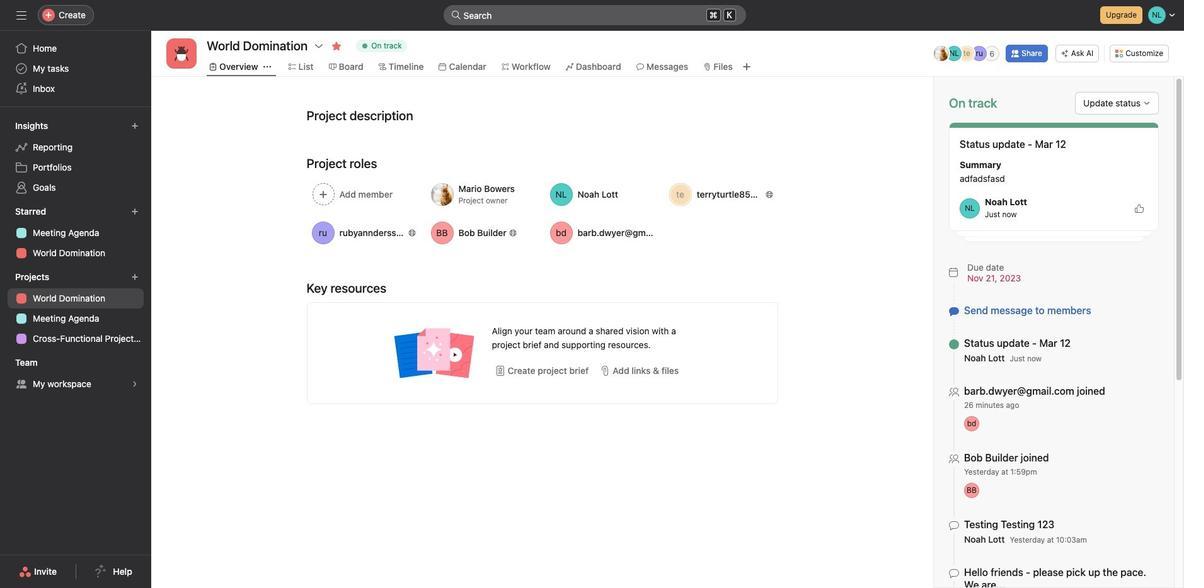 Task type: locate. For each thing, give the bounding box(es) containing it.
None field
[[444, 5, 746, 25]]

projects element
[[0, 266, 151, 352]]

tab actions image
[[263, 63, 271, 71]]

latest status update element
[[950, 122, 1159, 231]]

prominent image
[[451, 10, 461, 20]]

show options image
[[314, 41, 324, 51]]

add tab image
[[742, 62, 752, 72]]



Task type: vqa. For each thing, say whether or not it's contained in the screenshot.
the add items to starred icon
yes



Task type: describe. For each thing, give the bounding box(es) containing it.
teams element
[[0, 352, 151, 397]]

new insights image
[[131, 122, 139, 130]]

new project or portfolio image
[[131, 274, 139, 281]]

update status image
[[1144, 100, 1151, 107]]

0 likes. click to like this task image
[[1135, 203, 1145, 213]]

hide sidebar image
[[16, 10, 26, 20]]

bug image
[[174, 46, 189, 61]]

add items to starred image
[[131, 208, 139, 216]]

see details, my workspace image
[[131, 381, 139, 388]]

insights element
[[0, 115, 151, 200]]

remove from starred image
[[332, 41, 342, 51]]

Search tasks, projects, and more text field
[[444, 5, 746, 25]]

starred element
[[0, 200, 151, 266]]

global element
[[0, 31, 151, 107]]



